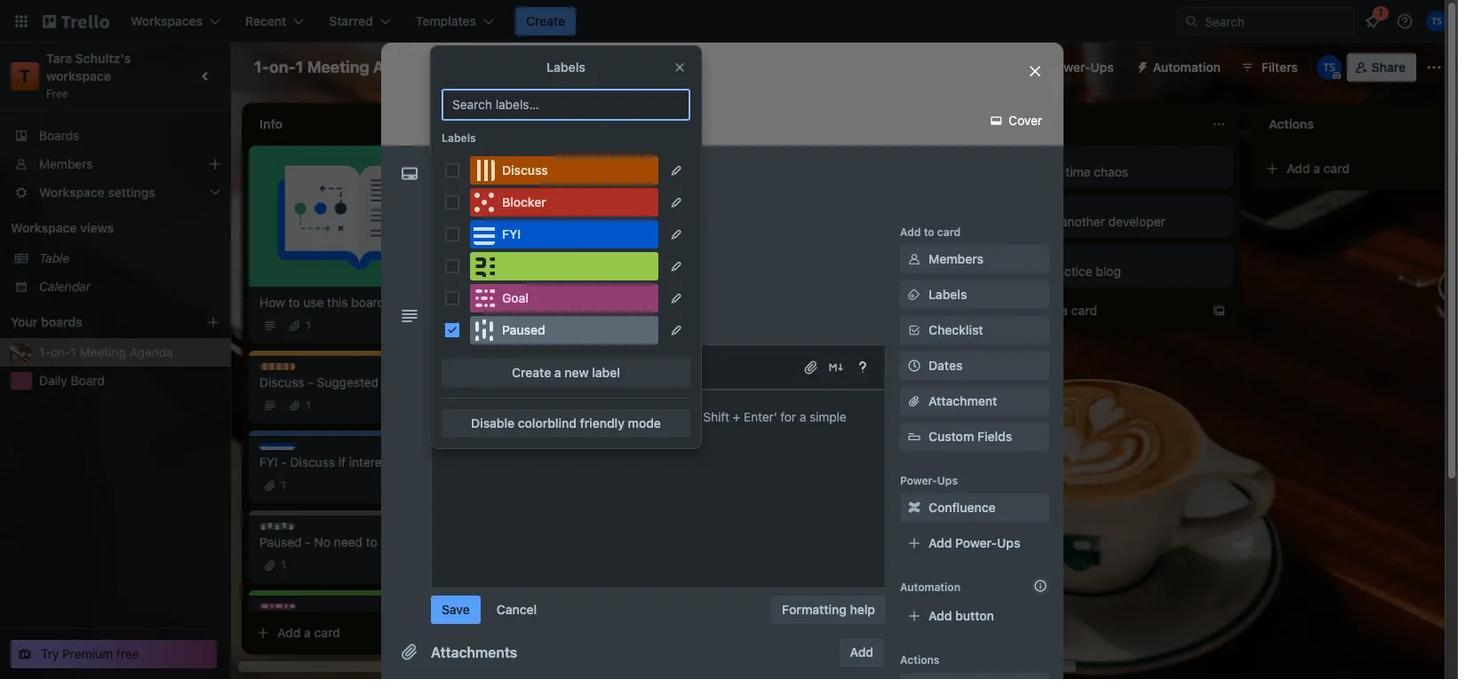 Task type: describe. For each thing, give the bounding box(es) containing it.
table
[[39, 251, 70, 266]]

workspace for workspace visible
[[508, 60, 573, 75]]

star or unstar board image
[[451, 60, 465, 75]]

sm image inside cover link
[[987, 112, 1005, 130]]

the for report?
[[764, 232, 783, 247]]

paused left few
[[463, 259, 506, 274]]

paused down think on the left of page
[[502, 323, 545, 338]]

1 vertical spatial automation
[[900, 581, 961, 594]]

(#3)
[[414, 375, 439, 390]]

bold ⌘b image
[[494, 357, 515, 379]]

no
[[314, 535, 330, 550]]

premium
[[62, 647, 113, 662]]

feedback?
[[611, 250, 670, 265]]

sm image for checklist
[[905, 322, 923, 339]]

custom
[[929, 429, 974, 444]]

button
[[955, 609, 994, 624]]

a inside 'button'
[[554, 365, 561, 380]]

i
[[512, 299, 515, 315]]

1 vertical spatial color: red, title: "blocker" element
[[470, 188, 658, 217]]

0 horizontal spatial ups
[[937, 474, 958, 488]]

cover link
[[982, 107, 1053, 135]]

manage
[[1017, 164, 1062, 179]]

checklist link
[[900, 316, 1049, 345]]

0 horizontal spatial tara schultz (taraschultz7) image
[[1317, 55, 1341, 80]]

add power-ups
[[929, 536, 1020, 551]]

interested
[[349, 455, 407, 470]]

free
[[46, 87, 68, 100]]

add a card for best practice blog create from template… image
[[1034, 303, 1097, 318]]

best
[[1017, 264, 1042, 279]]

i've
[[512, 232, 532, 247]]

1 vertical spatial board
[[71, 373, 105, 388]]

ups inside add power-ups link
[[997, 536, 1020, 551]]

add a card for create from template… image related to i think we can improve velocity if we make some tooling changes.
[[530, 356, 593, 371]]

discuss left suggested
[[259, 375, 304, 390]]

add to card
[[900, 226, 961, 239]]

daily board
[[39, 373, 105, 388]]

tara schultz's workspace free
[[46, 51, 134, 100]]

labels link
[[900, 281, 1049, 309]]

confluence
[[929, 500, 996, 515]]

discuss inside discuss i've drafted my goals for the next few months. any feedback?
[[530, 220, 570, 234]]

0 vertical spatial members
[[39, 156, 93, 171]]

watch button
[[563, 252, 639, 281]]

color: orange, title: "discuss" element for i think we can improve velocity if we make some tooling changes.
[[512, 288, 570, 301]]

make
[[512, 317, 543, 332]]

boards
[[41, 315, 82, 330]]

few
[[512, 250, 532, 265]]

labels up in list info
[[442, 132, 476, 145]]

goal manage time chaos
[[1017, 153, 1128, 179]]

1 horizontal spatial color: blue, title: "fyi" element
[[470, 220, 658, 249]]

goal mentor another developer
[[1017, 203, 1165, 229]]

discuss down "use"
[[277, 363, 317, 377]]

boards link
[[0, 122, 231, 150]]

0 horizontal spatial 1-
[[39, 345, 50, 360]]

notifications
[[563, 233, 630, 246]]

sm image for labels
[[905, 286, 923, 304]]

formatting help link
[[771, 596, 886, 625]]

workspace for workspace views
[[11, 220, 77, 235]]

calendar
[[39, 279, 91, 294]]

mentor another developer link
[[1017, 213, 1223, 231]]

in
[[433, 189, 443, 204]]

fyi - discuss if interested (#6) link
[[259, 454, 458, 472]]

table link
[[39, 250, 220, 267]]

discuss - suggested topic (#3) link
[[259, 374, 458, 392]]

the team is stuck on x, how can we move forward? link
[[512, 163, 718, 199]]

Main content area, start typing to enter text. text field
[[450, 407, 866, 450]]

this
[[327, 295, 348, 310]]

fyi for fyi fyi - discuss if interested (#6)
[[277, 443, 294, 457]]

blocker for blocker the team is stuck on x, how can we move forward?
[[530, 153, 568, 166]]

0 vertical spatial color: black, title: "paused" element
[[431, 252, 517, 281]]

Search labels… text field
[[442, 89, 690, 121]]

sm image for automation
[[1128, 53, 1153, 78]]

2 vertical spatial color: black, title: "paused" element
[[259, 523, 315, 537]]

team
[[537, 164, 566, 179]]

manage time chaos link
[[1017, 163, 1223, 181]]

any
[[586, 250, 607, 265]]

- for paused
[[305, 535, 311, 550]]

1 vertical spatial color: black, title: "paused" element
[[470, 316, 658, 345]]

0 horizontal spatial 1-on-1 meeting agenda
[[39, 345, 173, 360]]

agenda inside board name text field
[[373, 58, 432, 76]]

board
[[351, 295, 385, 310]]

on- inside 1-on-1 meeting agenda link
[[50, 345, 71, 360]]

discuss inside discuss i think we can improve velocity if we make some tooling changes.
[[530, 288, 570, 301]]

workspace visible
[[508, 60, 614, 75]]

how to use this board link
[[259, 294, 458, 312]]

we up some
[[550, 299, 566, 315]]

actions
[[900, 654, 940, 667]]

to for use
[[288, 295, 300, 310]]

(#0)
[[427, 535, 452, 550]]

cancel
[[497, 602, 537, 618]]

on for feedback
[[939, 214, 953, 229]]

meeting inside board name text field
[[307, 58, 369, 76]]

add inside button
[[850, 645, 873, 660]]

i think we can improve velocity if we make some tooling changes. link
[[512, 299, 718, 334]]

developer
[[1108, 214, 1165, 229]]

goal for manage
[[1034, 153, 1058, 166]]

mentor
[[1017, 214, 1057, 229]]

we inside blocker the team is stuck on x, how can we move forward?
[[700, 164, 717, 179]]

sm image for confluence
[[905, 499, 923, 517]]

labels up search labels… text box
[[547, 60, 586, 75]]

watch
[[592, 259, 629, 274]]

cover
[[1005, 113, 1042, 128]]

x,
[[634, 164, 646, 179]]

you
[[790, 214, 811, 229]]

paused left need
[[277, 523, 315, 537]]

improve
[[594, 299, 639, 315]]

attachment button
[[900, 387, 1049, 416]]

link image
[[624, 357, 645, 379]]

1 vertical spatial power-ups
[[900, 474, 958, 488]]

use
[[303, 295, 324, 310]]

label
[[592, 365, 620, 380]]

dates
[[929, 358, 963, 373]]

1- inside board name text field
[[254, 58, 269, 76]]

italic ⌘i image
[[515, 357, 537, 379]]

open information menu image
[[1396, 12, 1414, 30]]

sm image for watch
[[568, 258, 586, 275]]

free
[[116, 647, 139, 662]]

drafted
[[535, 232, 577, 247]]

power-ups inside button
[[1049, 60, 1114, 75]]

t link
[[11, 62, 39, 91]]

report?
[[786, 232, 827, 247]]

formatting
[[782, 602, 847, 618]]

power-ups button
[[1013, 53, 1125, 82]]

paused - no need to discuss (#0) link
[[259, 534, 458, 552]]

Search field
[[1199, 8, 1354, 35]]

tara schultz's workspace link
[[46, 51, 134, 84]]

1 horizontal spatial members
[[929, 251, 984, 267]]

checklist
[[929, 323, 983, 338]]

can inside blocker the team is stuck on x, how can we move forward?
[[676, 164, 697, 179]]

goals
[[601, 232, 632, 247]]

filters button
[[1235, 53, 1303, 82]]

info
[[466, 189, 488, 204]]

can you please give feedback on the report? link
[[764, 213, 970, 249]]

disable
[[471, 416, 515, 431]]

how
[[649, 164, 673, 179]]

cancel button
[[486, 596, 548, 625]]

disable colorblind friendly mode button
[[442, 410, 690, 438]]

add board image
[[206, 315, 220, 330]]

(#6)
[[410, 455, 435, 470]]

save button
[[431, 596, 481, 625]]

your
[[11, 315, 38, 330]]

power- inside add power-ups link
[[955, 536, 997, 551]]



Task type: locate. For each thing, give the bounding box(es) containing it.
add inside button
[[929, 609, 952, 624]]

0 vertical spatial create
[[526, 13, 565, 28]]

add a card
[[1287, 161, 1350, 176], [1034, 303, 1097, 318], [530, 356, 593, 371], [277, 626, 340, 641]]

Board name text field
[[245, 53, 440, 82]]

create from template… image for best practice blog
[[1212, 304, 1226, 318]]

2 horizontal spatial to
[[924, 226, 934, 239]]

discuss inside "fyi fyi - discuss if interested (#6)"
[[290, 455, 335, 470]]

on inside can you please give feedback on the report?
[[939, 214, 953, 229]]

0 vertical spatial automation
[[1153, 60, 1221, 75]]

1 horizontal spatial to
[[366, 535, 377, 550]]

1 vertical spatial can
[[570, 299, 590, 315]]

automation up "add button"
[[900, 581, 961, 594]]

1 horizontal spatial create from template… image
[[960, 272, 974, 286]]

move
[[512, 182, 543, 197]]

1 horizontal spatial automation
[[1153, 60, 1221, 75]]

the inside discuss i've drafted my goals for the next few months. any feedback?
[[654, 232, 673, 247]]

power- down confluence
[[955, 536, 997, 551]]

discuss down color: bold lime, title: none image
[[530, 288, 570, 301]]

1 the from the left
[[654, 232, 673, 247]]

board link
[[629, 53, 704, 82]]

add
[[1287, 161, 1310, 176], [900, 226, 921, 239], [1034, 303, 1058, 318], [530, 356, 553, 371], [929, 536, 952, 551], [929, 609, 952, 624], [277, 626, 301, 641], [850, 645, 873, 660]]

2 the from the left
[[764, 232, 783, 247]]

0 vertical spatial power-
[[1049, 60, 1091, 75]]

1 vertical spatial members
[[929, 251, 984, 267]]

power-ups
[[1049, 60, 1114, 75], [900, 474, 958, 488]]

dates button
[[900, 352, 1049, 380]]

close popover image
[[673, 60, 687, 75]]

if left 'interested'
[[338, 455, 346, 470]]

- for fyi
[[281, 455, 287, 470]]

0 horizontal spatial board
[[71, 373, 105, 388]]

workspace up table in the top of the page
[[11, 220, 77, 235]]

0 vertical spatial if
[[691, 299, 698, 315]]

color: black, title: "paused" element
[[431, 252, 517, 281], [470, 316, 658, 345], [259, 523, 315, 537]]

color: orange, title: "discuss" element for discuss - suggested topic (#3)
[[259, 363, 317, 377]]

1 vertical spatial workspace
[[11, 220, 77, 235]]

need
[[334, 535, 362, 550]]

paused left 'no'
[[259, 535, 302, 550]]

colorblind
[[518, 416, 577, 431]]

add power-ups link
[[900, 530, 1049, 558]]

automation inside button
[[1153, 60, 1221, 75]]

create from template… image for i think we can improve velocity if we make some tooling changes.
[[707, 357, 722, 371]]

1 horizontal spatial agenda
[[373, 58, 432, 76]]

share
[[1372, 60, 1406, 75]]

color: pink, title: "goal" element for best
[[1017, 252, 1058, 266]]

tara
[[46, 51, 72, 66]]

1 vertical spatial if
[[338, 455, 346, 470]]

color: black, title: "paused" element up description
[[431, 252, 517, 281]]

blocker
[[530, 153, 568, 166], [502, 195, 546, 210]]

- inside discuss discuss - suggested topic (#3)
[[308, 375, 313, 390]]

None text field
[[422, 158, 1009, 190]]

1 horizontal spatial ups
[[997, 536, 1020, 551]]

discuss
[[381, 535, 424, 550]]

0 horizontal spatial can
[[570, 299, 590, 315]]

0 vertical spatial sm image
[[568, 258, 586, 275]]

1-on-1 meeting agenda inside board name text field
[[254, 58, 432, 76]]

2 horizontal spatial create from template… image
[[1212, 304, 1226, 318]]

power- up cover link
[[1049, 60, 1091, 75]]

0 vertical spatial blocker
[[530, 153, 568, 166]]

1 horizontal spatial can
[[676, 164, 697, 179]]

2 vertical spatial create from template… image
[[707, 357, 722, 371]]

discuss discuss - suggested topic (#3)
[[259, 363, 439, 390]]

create inside 'button'
[[512, 365, 551, 380]]

customize views image
[[713, 59, 731, 76]]

labels down 'list' at top left
[[431, 233, 465, 246]]

0 horizontal spatial if
[[338, 455, 346, 470]]

create left new
[[512, 365, 551, 380]]

can you please give feedback on the report?
[[764, 214, 953, 247]]

0 vertical spatial 1-on-1 meeting agenda
[[254, 58, 432, 76]]

on right feedback
[[939, 214, 953, 229]]

1 vertical spatial create from template… image
[[1212, 304, 1226, 318]]

labels up checklist
[[929, 287, 967, 302]]

card for best practice blog create from template… image
[[1071, 303, 1097, 318]]

to left "use"
[[288, 295, 300, 310]]

0 horizontal spatial workspace
[[11, 220, 77, 235]]

1 vertical spatial members link
[[900, 245, 1049, 274]]

1 horizontal spatial power-
[[955, 536, 997, 551]]

add button button
[[900, 602, 1049, 631]]

try
[[41, 647, 59, 662]]

1 vertical spatial agenda
[[129, 345, 173, 360]]

0 vertical spatial 1-
[[254, 58, 269, 76]]

stuck
[[582, 164, 613, 179]]

to
[[924, 226, 934, 239], [288, 295, 300, 310], [366, 535, 377, 550]]

create from template… image
[[455, 626, 469, 641]]

2 vertical spatial sm image
[[905, 499, 923, 517]]

months.
[[536, 250, 582, 265]]

practice
[[1046, 264, 1092, 279]]

1 horizontal spatial power-ups
[[1049, 60, 1114, 75]]

board left customize views icon
[[659, 60, 694, 75]]

0 horizontal spatial power-
[[900, 474, 937, 488]]

goal inside goal manage time chaos
[[1034, 153, 1058, 166]]

some
[[546, 317, 577, 332]]

velocity
[[643, 299, 687, 315]]

- inside paused paused - no need to discuss (#0)
[[305, 535, 311, 550]]

1 horizontal spatial the
[[764, 232, 783, 247]]

create button
[[515, 7, 576, 36]]

time
[[1066, 164, 1091, 179]]

discuss left 'interested'
[[290, 455, 335, 470]]

1 horizontal spatial 1-
[[254, 58, 269, 76]]

we
[[700, 164, 717, 179], [550, 299, 566, 315], [701, 299, 717, 315]]

open help dialog image
[[852, 357, 873, 379]]

0 vertical spatial power-ups
[[1049, 60, 1114, 75]]

2 horizontal spatial power-
[[1049, 60, 1091, 75]]

share button
[[1347, 53, 1416, 82]]

ups left automation button
[[1091, 60, 1114, 75]]

description
[[431, 308, 508, 324]]

list
[[446, 189, 463, 204]]

to inside paused paused - no need to discuss (#0)
[[366, 535, 377, 550]]

on
[[616, 164, 631, 179], [939, 214, 953, 229]]

2 vertical spatial power-
[[955, 536, 997, 551]]

fyi for fyi
[[502, 227, 521, 242]]

automation button
[[1128, 53, 1231, 82]]

sm image inside automation button
[[1128, 53, 1153, 78]]

color: orange, title: "discuss" element for i've drafted my goals for the next few months. any feedback?
[[512, 220, 570, 234]]

0 vertical spatial can
[[676, 164, 697, 179]]

color: pink, title: "goal" element for manage
[[1017, 153, 1058, 166]]

sm image
[[568, 258, 586, 275], [905, 286, 923, 304], [905, 499, 923, 517]]

1 vertical spatial blocker
[[502, 195, 546, 210]]

workspace up search labels… text box
[[508, 60, 573, 75]]

- inside "fyi fyi - discuss if interested (#6)"
[[281, 455, 287, 470]]

view markdown image
[[827, 359, 845, 377]]

topic
[[382, 375, 411, 390]]

blocker inside blocker the team is stuck on x, how can we move forward?
[[530, 153, 568, 166]]

to right need
[[366, 535, 377, 550]]

color: red, title: "blocker" element down is
[[470, 188, 658, 217]]

the
[[654, 232, 673, 247], [764, 232, 783, 247]]

tara schultz (taraschultz7) image right 'filters'
[[1317, 55, 1341, 80]]

0 horizontal spatial on
[[616, 164, 631, 179]]

2 vertical spatial ups
[[997, 536, 1020, 551]]

power-ups up confluence
[[900, 474, 958, 488]]

sm image inside members link
[[905, 251, 923, 268]]

0 horizontal spatial meeting
[[80, 345, 126, 360]]

to for card
[[924, 226, 934, 239]]

blocker the team is stuck on x, how can we move forward?
[[512, 153, 717, 197]]

1 vertical spatial sm image
[[905, 286, 923, 304]]

0 vertical spatial workspace
[[508, 60, 573, 75]]

discuss up the you
[[782, 153, 822, 166]]

add a card button
[[1258, 155, 1457, 183], [1006, 297, 1205, 325], [501, 350, 700, 379], [249, 619, 448, 648]]

daily board link
[[39, 372, 220, 390]]

sm image inside watch button
[[568, 258, 586, 275]]

please
[[814, 214, 852, 229]]

create for create
[[526, 13, 565, 28]]

0 vertical spatial to
[[924, 226, 934, 239]]

on for stuck
[[616, 164, 631, 179]]

1 vertical spatial power-
[[900, 474, 937, 488]]

1 notification image
[[1362, 11, 1383, 32]]

0 vertical spatial create from template… image
[[960, 272, 974, 286]]

color: black, title: "paused" element left need
[[259, 523, 315, 537]]

the for next
[[654, 232, 673, 247]]

ups
[[1091, 60, 1114, 75], [937, 474, 958, 488], [997, 536, 1020, 551]]

discuss i think we can improve velocity if we make some tooling changes.
[[512, 288, 717, 332]]

discuss up move at the top of the page
[[502, 163, 548, 178]]

0 horizontal spatial power-ups
[[900, 474, 958, 488]]

1 horizontal spatial workspace
[[508, 60, 573, 75]]

1 horizontal spatial on
[[939, 214, 953, 229]]

best practice blog link
[[1017, 263, 1223, 281]]

0 vertical spatial ups
[[1091, 60, 1114, 75]]

paused
[[463, 259, 506, 274], [502, 323, 545, 338], [277, 523, 315, 537], [259, 535, 302, 550]]

suggested
[[317, 375, 379, 390]]

paused paused - no need to discuss (#0)
[[259, 523, 452, 550]]

sm image for members
[[905, 251, 923, 268]]

0 horizontal spatial on-
[[50, 345, 71, 360]]

blocker left is
[[530, 153, 568, 166]]

try premium free button
[[11, 641, 217, 669]]

on- inside board name text field
[[269, 58, 296, 76]]

the inside can you please give feedback on the report?
[[764, 232, 783, 247]]

sm image
[[1128, 53, 1153, 78], [987, 112, 1005, 130], [905, 251, 923, 268], [905, 322, 923, 339]]

editor toolbar toolbar
[[440, 354, 877, 382]]

power- up confluence
[[900, 474, 937, 488]]

1 horizontal spatial meeting
[[307, 58, 369, 76]]

info link
[[466, 189, 488, 204]]

card for create from template… icon
[[314, 626, 340, 641]]

on-
[[269, 58, 296, 76], [50, 345, 71, 360]]

ups inside power-ups button
[[1091, 60, 1114, 75]]

color: black, title: "paused" element down think on the left of page
[[470, 316, 658, 345]]

create for create a new label
[[512, 365, 551, 380]]

create a new label button
[[442, 359, 690, 387]]

0 vertical spatial members link
[[0, 150, 231, 179]]

tara schultz (taraschultz7) image
[[1426, 11, 1447, 32], [1317, 55, 1341, 80]]

members down 'add to card'
[[929, 251, 984, 267]]

visible
[[577, 60, 614, 75]]

1 horizontal spatial members link
[[900, 245, 1049, 274]]

0 horizontal spatial agenda
[[129, 345, 173, 360]]

0 horizontal spatial members
[[39, 156, 93, 171]]

sm image down my
[[568, 258, 586, 275]]

1 vertical spatial create
[[512, 365, 551, 380]]

add button
[[929, 609, 994, 624]]

think
[[518, 299, 547, 315]]

1 horizontal spatial board
[[659, 60, 694, 75]]

0 vertical spatial -
[[308, 375, 313, 390]]

color: pink, title: "goal" element
[[1017, 153, 1058, 166], [1017, 203, 1058, 216], [1017, 252, 1058, 266], [470, 284, 658, 313], [259, 603, 301, 617]]

workspace inside button
[[508, 60, 573, 75]]

create inside button
[[526, 13, 565, 28]]

primary element
[[0, 0, 1458, 43]]

1 vertical spatial on
[[939, 214, 953, 229]]

agenda left the star or unstar board image
[[373, 58, 432, 76]]

next
[[676, 232, 701, 247]]

color: red, title: "blocker" element
[[512, 153, 568, 166], [470, 188, 658, 217]]

1 vertical spatial on-
[[50, 345, 71, 360]]

1 vertical spatial to
[[288, 295, 300, 310]]

0 horizontal spatial the
[[654, 232, 673, 247]]

the right for
[[654, 232, 673, 247]]

search image
[[1184, 14, 1199, 28]]

tara schultz (taraschultz7) image right open information menu 'image'
[[1426, 11, 1447, 32]]

color: blue, title: "fyi" element
[[470, 220, 658, 249], [259, 443, 295, 457]]

members link up labels link
[[900, 245, 1049, 274]]

1-
[[254, 58, 269, 76], [39, 345, 50, 360]]

power-
[[1049, 60, 1091, 75], [900, 474, 937, 488], [955, 536, 997, 551]]

changes.
[[623, 317, 675, 332]]

card
[[1324, 161, 1350, 176], [937, 226, 961, 239], [1071, 303, 1097, 318], [566, 356, 593, 371], [314, 626, 340, 641]]

can up some
[[570, 299, 590, 315]]

your boards
[[11, 315, 82, 330]]

attachment
[[929, 394, 997, 409]]

blocker for blocker
[[502, 195, 546, 210]]

color: red, title: "blocker" element up move at the top of the page
[[512, 153, 568, 166]]

workspace visible button
[[476, 53, 625, 82]]

2 vertical spatial -
[[305, 535, 311, 550]]

0 vertical spatial agenda
[[373, 58, 432, 76]]

members down boards at the top left of the page
[[39, 156, 93, 171]]

tooling
[[581, 317, 620, 332]]

goal for best
[[1034, 252, 1058, 266]]

1 vertical spatial 1-on-1 meeting agenda
[[39, 345, 173, 360]]

blocker down the
[[502, 195, 546, 210]]

1 vertical spatial 1-
[[39, 345, 50, 360]]

my
[[581, 232, 598, 247]]

sm image inside 'checklist' link
[[905, 322, 923, 339]]

1 vertical spatial ups
[[937, 474, 958, 488]]

0 vertical spatial color: red, title: "blocker" element
[[512, 153, 568, 166]]

help
[[850, 602, 875, 618]]

create a new label
[[512, 365, 620, 380]]

automation down "search" image at the top right of page
[[1153, 60, 1221, 75]]

to right give
[[924, 226, 934, 239]]

power-ups up cover link
[[1049, 60, 1114, 75]]

1
[[296, 58, 303, 76], [306, 319, 311, 332], [71, 345, 76, 360], [306, 399, 311, 412], [281, 479, 286, 492], [281, 559, 286, 572]]

create up the workspace visible button
[[526, 13, 565, 28]]

if inside discuss i think we can improve velocity if we make some tooling changes.
[[691, 299, 698, 315]]

labels inside labels link
[[929, 287, 967, 302]]

0 horizontal spatial create from template… image
[[707, 357, 722, 371]]

color: bold lime, title: none image
[[470, 252, 658, 281]]

mode
[[628, 416, 661, 431]]

automation
[[1153, 60, 1221, 75], [900, 581, 961, 594]]

your boards with 2 items element
[[11, 312, 179, 333]]

on left x,
[[616, 164, 631, 179]]

0 vertical spatial on-
[[269, 58, 296, 76]]

card for create from template… image related to i think we can improve velocity if we make some tooling changes.
[[566, 356, 593, 371]]

agenda up daily board link
[[129, 345, 173, 360]]

power- inside power-ups button
[[1049, 60, 1091, 75]]

1 inside board name text field
[[296, 58, 303, 76]]

2 vertical spatial to
[[366, 535, 377, 550]]

to inside how to use this board link
[[288, 295, 300, 310]]

0 vertical spatial tara schultz (taraschultz7) image
[[1426, 11, 1447, 32]]

custom fields
[[929, 429, 1012, 444]]

the down can
[[764, 232, 783, 247]]

1 vertical spatial tara schultz (taraschultz7) image
[[1317, 55, 1341, 80]]

0 horizontal spatial automation
[[900, 581, 961, 594]]

workspace views
[[11, 220, 114, 235]]

can right 'how' on the top left of the page
[[676, 164, 697, 179]]

board right daily
[[71, 373, 105, 388]]

members link down boards at the top left of the page
[[0, 150, 231, 179]]

1 horizontal spatial if
[[691, 299, 698, 315]]

views
[[80, 220, 114, 235]]

sm image left confluence
[[905, 499, 923, 517]]

0 horizontal spatial color: blue, title: "fyi" element
[[259, 443, 295, 457]]

workspace
[[46, 68, 111, 84]]

ups up confluence
[[937, 474, 958, 488]]

1 vertical spatial meeting
[[80, 345, 126, 360]]

discuss up 'months.'
[[530, 220, 570, 234]]

0 horizontal spatial to
[[288, 295, 300, 310]]

0 vertical spatial color: blue, title: "fyi" element
[[470, 220, 658, 249]]

in list info
[[433, 189, 488, 204]]

0 vertical spatial on
[[616, 164, 631, 179]]

daily
[[39, 373, 67, 388]]

can inside discuss i think we can improve velocity if we make some tooling changes.
[[570, 299, 590, 315]]

1 horizontal spatial tara schultz (taraschultz7) image
[[1426, 11, 1447, 32]]

t
[[19, 66, 30, 86]]

goal for mentor
[[1034, 203, 1058, 216]]

add a card for create from template… icon
[[277, 626, 340, 641]]

show menu image
[[1425, 59, 1443, 76]]

goal inside "goal best practice blog"
[[1034, 252, 1058, 266]]

we right velocity
[[701, 299, 717, 315]]

insert / image
[[681, 357, 702, 379]]

if inside "fyi fyi - discuss if interested (#6)"
[[338, 455, 346, 470]]

color: pink, title: "goal" element for mentor
[[1017, 203, 1058, 216]]

2 horizontal spatial ups
[[1091, 60, 1114, 75]]

color: orange, title: "discuss" element
[[764, 153, 822, 166], [470, 156, 658, 185], [512, 220, 570, 234], [512, 288, 570, 301], [259, 363, 317, 377]]

create from template… image
[[960, 272, 974, 286], [1212, 304, 1226, 318], [707, 357, 722, 371]]

goal best practice blog
[[1017, 252, 1121, 279]]

on inside blocker the team is stuck on x, how can we move forward?
[[616, 164, 631, 179]]

goal inside goal mentor another developer
[[1034, 203, 1058, 216]]

we right 'how' on the top left of the page
[[700, 164, 717, 179]]

0 vertical spatial meeting
[[307, 58, 369, 76]]

sm image down 'add to card'
[[905, 286, 923, 304]]

1 horizontal spatial 1-on-1 meeting agenda
[[254, 58, 432, 76]]

attach and insert link image
[[802, 359, 820, 377]]

1 vertical spatial color: blue, title: "fyi" element
[[259, 443, 295, 457]]

image image
[[645, 357, 666, 379]]

add button
[[839, 639, 884, 667]]

for
[[635, 232, 651, 247]]

- for discuss
[[308, 375, 313, 390]]

sm image inside labels link
[[905, 286, 923, 304]]

ups up 'add button' button
[[997, 536, 1020, 551]]

blog
[[1096, 264, 1121, 279]]

-
[[308, 375, 313, 390], [281, 455, 287, 470], [305, 535, 311, 550]]

if right velocity
[[691, 299, 698, 315]]



Task type: vqa. For each thing, say whether or not it's contained in the screenshot.
'Power-' inside the Power-Ups BUTTON
yes



